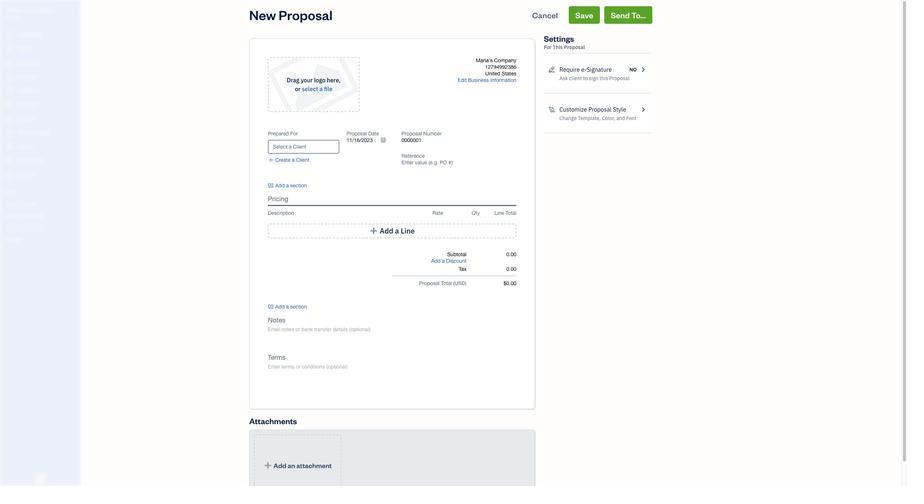 Task type: vqa. For each thing, say whether or not it's contained in the screenshot.
See who owes you the most at a glance
no



Task type: locate. For each thing, give the bounding box(es) containing it.
plus image left add a line
[[370, 228, 378, 235]]

maria's up owner
[[6, 7, 25, 14]]

total for line
[[506, 210, 517, 216]]

1 horizontal spatial plus image
[[370, 228, 378, 235]]

0 vertical spatial add a section
[[275, 183, 307, 189]]

0 vertical spatial plus image
[[370, 228, 378, 235]]

1 vertical spatial add a section
[[275, 304, 307, 310]]

plus image left an
[[264, 463, 272, 470]]

drag your logo here , or select a file
[[287, 77, 341, 93]]

add a section up pricing
[[275, 183, 307, 189]]

1 vertical spatial newsection image
[[268, 304, 274, 311]]

new proposal
[[249, 6, 333, 23]]

chevronright image
[[640, 105, 647, 114]]

qty
[[472, 210, 480, 216]]

ask client to sign this proposal
[[560, 75, 630, 82]]

0 horizontal spatial line
[[401, 227, 415, 236]]

1 section from the top
[[290, 183, 307, 189]]

subtotal
[[447, 252, 467, 258]]

2 newsection image from the top
[[268, 304, 274, 311]]

1 vertical spatial for
[[290, 131, 298, 137]]

add
[[275, 183, 285, 189], [380, 227, 393, 236], [431, 258, 441, 264], [275, 304, 285, 310], [274, 462, 286, 470]]

2 0.00 from the top
[[507, 267, 517, 272]]

company
[[27, 7, 52, 14], [494, 58, 517, 63]]

payment image
[[5, 88, 14, 95]]

proposal total ( usd )
[[419, 281, 467, 287]]

create
[[275, 157, 291, 163]]

reference
[[402, 153, 425, 159]]

this
[[553, 44, 563, 51]]

for left this
[[544, 44, 552, 51]]

newsection image up the notes
[[268, 304, 274, 311]]

add a section up the notes
[[275, 304, 307, 310]]

invoice image
[[5, 74, 14, 81]]

usd
[[455, 281, 465, 287]]

dashboard image
[[5, 32, 14, 39]]

to...
[[632, 10, 646, 20]]

plus image inside add a line button
[[370, 228, 378, 235]]

Enter a Proposal # text field
[[402, 137, 422, 143]]

0 vertical spatial section
[[290, 183, 307, 189]]

add an attachment button
[[254, 435, 342, 487]]

company inside the maria's company 12794992386 united states edit business information
[[494, 58, 517, 63]]

proposal number
[[402, 131, 442, 137]]

1 vertical spatial company
[[494, 58, 517, 63]]

1 vertical spatial line
[[401, 227, 415, 236]]

and
[[617, 115, 625, 122]]

1 horizontal spatial maria's
[[476, 58, 493, 63]]

apps image
[[5, 190, 78, 196]]

newsection image up pricing
[[268, 183, 274, 189]]

file
[[324, 85, 333, 93]]

1 vertical spatial 0.00
[[507, 267, 517, 272]]

add a line button
[[268, 224, 517, 239]]

attachments
[[249, 417, 297, 427]]

for inside settings for this proposal
[[544, 44, 552, 51]]

1 add a section from the top
[[275, 183, 307, 189]]

cancel button
[[526, 6, 565, 24]]

0 horizontal spatial plus image
[[264, 463, 272, 470]]

1 vertical spatial plus image
[[264, 463, 272, 470]]

total left (
[[441, 281, 452, 287]]

money image
[[5, 143, 14, 151]]

plus image for add a line
[[370, 228, 378, 235]]

1 horizontal spatial for
[[544, 44, 552, 51]]

information
[[491, 77, 517, 83]]

states
[[502, 71, 517, 77]]

a
[[320, 85, 323, 93], [292, 157, 295, 163], [286, 183, 289, 189], [395, 227, 399, 236], [442, 258, 445, 264], [286, 304, 289, 310]]

total
[[506, 210, 517, 216], [441, 281, 452, 287]]

save
[[576, 10, 594, 20]]

plus image inside add an attachment button
[[264, 463, 272, 470]]

total for proposal
[[441, 281, 452, 287]]

12794992386
[[485, 64, 517, 70]]

maria's inside the maria's company 12794992386 united states edit business information
[[476, 58, 493, 63]]

template,
[[578, 115, 601, 122]]

1 horizontal spatial total
[[506, 210, 517, 216]]

maria's up united
[[476, 58, 493, 63]]

1 vertical spatial add a section button
[[268, 304, 329, 311]]

number
[[423, 131, 442, 137]]

prepared for
[[268, 131, 298, 137]]

total right qty
[[506, 210, 517, 216]]

pencilsquiggly image
[[549, 65, 555, 74]]

0 vertical spatial add a section button
[[268, 183, 329, 189]]

2 add a section from the top
[[275, 304, 307, 310]]

0.00
[[507, 252, 517, 258], [507, 267, 517, 272]]

send to...
[[611, 10, 646, 20]]

for for prepared
[[290, 131, 298, 137]]

0 horizontal spatial total
[[441, 281, 452, 287]]

line
[[495, 210, 504, 216], [401, 227, 415, 236]]

newsection image
[[268, 183, 274, 189], [268, 304, 274, 311]]

maria's
[[6, 7, 25, 14], [476, 58, 493, 63]]

1 add a section button from the top
[[268, 183, 329, 189]]

1 horizontal spatial company
[[494, 58, 517, 63]]

your
[[301, 77, 313, 84]]

0 vertical spatial total
[[506, 210, 517, 216]]

add a section button
[[268, 183, 329, 189], [268, 304, 329, 311]]

add a section button up the notes
[[268, 304, 329, 311]]

company for maria's company 12794992386 united states edit business information
[[494, 58, 517, 63]]

date
[[368, 131, 379, 137]]

1 vertical spatial section
[[290, 304, 307, 310]]

require
[[560, 66, 580, 73]]

color,
[[602, 115, 615, 122]]

add a line
[[380, 227, 415, 236]]

plus image
[[370, 228, 378, 235], [264, 463, 272, 470]]

line inside button
[[401, 227, 415, 236]]

notes
[[268, 317, 286, 324]]

prepared
[[268, 131, 289, 137]]

0 vertical spatial 0.00
[[507, 252, 517, 258]]

items and services image
[[5, 213, 78, 219]]

0 vertical spatial newsection image
[[268, 183, 274, 189]]

sign
[[589, 75, 599, 82]]

0 horizontal spatial company
[[27, 7, 52, 14]]

1 vertical spatial total
[[441, 281, 452, 287]]

add an attachment
[[274, 462, 332, 470]]

create a client
[[275, 157, 309, 163]]

a inside subtotal add a discount tax
[[442, 258, 445, 264]]

add a section
[[275, 183, 307, 189], [275, 304, 307, 310]]

1 horizontal spatial line
[[495, 210, 504, 216]]

0 horizontal spatial for
[[290, 131, 298, 137]]

for
[[544, 44, 552, 51], [290, 131, 298, 137]]

company inside "maria's company owner"
[[27, 7, 52, 14]]

add a discount button
[[431, 258, 467, 265]]

for right prepared
[[290, 131, 298, 137]]

1 newsection image from the top
[[268, 183, 274, 189]]

section
[[290, 183, 307, 189], [290, 304, 307, 310]]

0 vertical spatial maria's
[[6, 7, 25, 14]]

0 vertical spatial for
[[544, 44, 552, 51]]

customize proposal style
[[560, 106, 626, 113]]

proposal
[[279, 6, 333, 23], [564, 44, 585, 51], [610, 75, 630, 82], [589, 106, 612, 113], [347, 131, 367, 137], [402, 131, 422, 137], [419, 281, 440, 287]]

customize
[[560, 106, 587, 113]]

change
[[560, 115, 577, 122]]

timer image
[[5, 129, 14, 137]]

send
[[611, 10, 630, 20]]

2 section from the top
[[290, 304, 307, 310]]

0 vertical spatial company
[[27, 7, 52, 14]]

add a section button up pricing
[[268, 183, 329, 189]]

united
[[485, 71, 501, 77]]

maria's inside "maria's company owner"
[[6, 7, 25, 14]]

0 horizontal spatial maria's
[[6, 7, 25, 14]]

1 vertical spatial maria's
[[476, 58, 493, 63]]

Estimate date in MM/DD/YYYY format text field
[[347, 137, 391, 143]]



Task type: describe. For each thing, give the bounding box(es) containing it.
settings
[[544, 33, 574, 44]]

project image
[[5, 115, 14, 123]]

for for settings
[[544, 44, 552, 51]]

terms
[[268, 354, 286, 362]]

subtotal add a discount tax
[[431, 252, 467, 272]]

line total
[[495, 210, 517, 216]]

or
[[295, 85, 301, 93]]

)
[[465, 281, 467, 287]]

rate
[[433, 210, 443, 216]]

add a section for first add a section dropdown button from the bottom
[[275, 304, 307, 310]]

estimate image
[[5, 60, 14, 67]]

tax
[[459, 267, 467, 272]]

plus image for add an attachment
[[264, 463, 272, 470]]

paintbrush image
[[549, 105, 555, 114]]

style
[[613, 106, 626, 113]]

require e-signature
[[560, 66, 612, 73]]

edit business information button
[[458, 77, 517, 84]]

save button
[[569, 6, 600, 24]]

bank connections image
[[5, 225, 78, 231]]

cancel
[[532, 10, 558, 20]]

client
[[296, 157, 309, 163]]

main element
[[0, 0, 99, 487]]

client
[[569, 75, 582, 82]]

add inside subtotal add a discount tax
[[431, 258, 441, 264]]

discount
[[446, 258, 467, 264]]

to
[[583, 75, 588, 82]]

change template, color, and font
[[560, 115, 637, 122]]

newsection image for first add a section dropdown button from the bottom
[[268, 304, 274, 311]]

,
[[339, 77, 341, 84]]

(
[[453, 281, 455, 287]]

this
[[600, 75, 608, 82]]

2 add a section button from the top
[[268, 304, 329, 311]]

an
[[288, 462, 295, 470]]

freshbooks image
[[34, 475, 46, 484]]

owner
[[6, 15, 19, 20]]

maria's for maria's company 12794992386 united states edit business information
[[476, 58, 493, 63]]

Reference Number text field
[[402, 160, 453, 166]]

1 0.00 from the top
[[507, 252, 517, 258]]

proposal date
[[347, 131, 379, 137]]

section for first add a section dropdown button from the bottom
[[290, 304, 307, 310]]

proposal inside settings for this proposal
[[564, 44, 585, 51]]

font
[[627, 115, 637, 122]]

new
[[249, 6, 276, 23]]

$0.00
[[504, 281, 517, 287]]

description
[[268, 210, 294, 216]]

maria's for maria's company owner
[[6, 7, 25, 14]]

no
[[630, 66, 637, 73]]

report image
[[5, 171, 14, 179]]

settings image
[[5, 237, 78, 243]]

newsection image for 1st add a section dropdown button from the top of the page
[[268, 183, 274, 189]]

settings for this proposal
[[544, 33, 585, 51]]

maria's company owner
[[6, 7, 52, 20]]

expense image
[[5, 102, 14, 109]]

chevronright image
[[640, 65, 647, 74]]

select
[[302, 85, 318, 93]]

attachment
[[297, 462, 332, 470]]

team members image
[[5, 202, 78, 208]]

create a client button
[[268, 157, 309, 164]]

chart image
[[5, 157, 14, 165]]

pricing
[[268, 195, 288, 203]]

edit
[[458, 77, 467, 83]]

logo
[[314, 77, 326, 84]]

here
[[327, 77, 339, 84]]

add a section for 1st add a section dropdown button from the top of the page
[[275, 183, 307, 189]]

business
[[468, 77, 489, 83]]

send to... button
[[605, 6, 653, 24]]

a inside "drag your logo here , or select a file"
[[320, 85, 323, 93]]

Client text field
[[269, 141, 339, 153]]

drag
[[287, 77, 300, 84]]

maria's company 12794992386 united states edit business information
[[458, 58, 517, 83]]

section for 1st add a section dropdown button from the top of the page
[[290, 183, 307, 189]]

plus image
[[268, 157, 274, 164]]

client image
[[5, 46, 14, 53]]

e-
[[581, 66, 587, 73]]

company for maria's company owner
[[27, 7, 52, 14]]

0 vertical spatial line
[[495, 210, 504, 216]]

signature
[[587, 66, 612, 73]]

ask
[[560, 75, 568, 82]]



